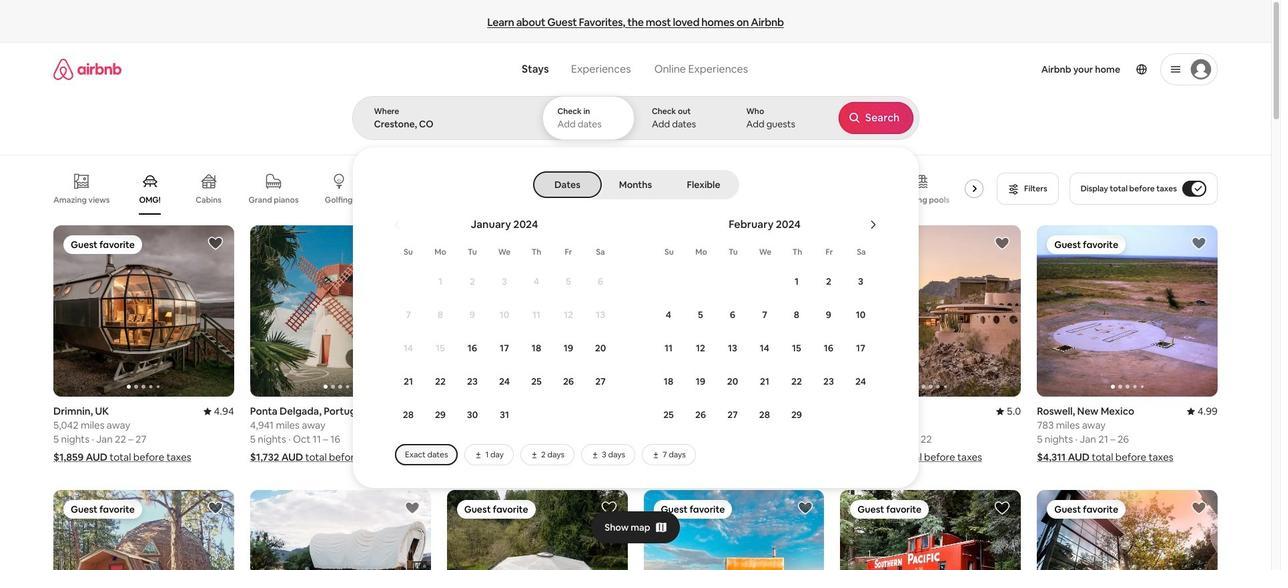 Task type: vqa. For each thing, say whether or not it's contained in the screenshot.
4.99 out of 5 average rating image
yes



Task type: locate. For each thing, give the bounding box(es) containing it.
add to wishlist: brush prairie, washington image
[[601, 501, 617, 517]]

tab list
[[535, 170, 737, 200]]

add to wishlist: drimnin, uk image
[[207, 236, 223, 252]]

None search field
[[352, 43, 1281, 489]]

add to wishlist: ponta delgada, portugal image
[[404, 236, 420, 252]]

4.94 out of 5 average rating image
[[203, 405, 234, 418]]

add to wishlist: redberth, uk image
[[601, 236, 617, 252]]

add to wishlist: roswell, new mexico image
[[1191, 236, 1207, 252]]

calendar application
[[368, 204, 1281, 466]]

add to wishlist: cupertino, california image
[[995, 501, 1011, 517]]

Search destinations search field
[[374, 118, 520, 130]]

tab panel
[[352, 96, 1281, 489]]

group
[[53, 163, 989, 215], [53, 226, 234, 397], [250, 226, 431, 397], [447, 226, 628, 397], [644, 226, 824, 397], [840, 226, 1202, 397], [1037, 226, 1218, 397], [53, 491, 234, 571], [250, 491, 431, 571], [447, 491, 628, 571], [644, 491, 824, 571], [840, 491, 1021, 571], [1037, 491, 1218, 571]]



Task type: describe. For each thing, give the bounding box(es) containing it.
add to wishlist: los angeles, california image
[[1191, 501, 1207, 517]]

add to wishlist: sandy valley, nevada image
[[404, 501, 420, 517]]

4.99 out of 5 average rating image
[[1187, 405, 1218, 418]]

5.0 out of 5 average rating image
[[996, 405, 1021, 418]]

4.93 out of 5 average rating image
[[400, 405, 431, 418]]

add to wishlist: page, arizona image
[[798, 501, 814, 517]]

what can we help you find? tab list
[[511, 55, 643, 84]]

add to wishlist: bend, oregon image
[[207, 501, 223, 517]]

add to wishlist: phoenix, arizona image
[[995, 236, 1011, 252]]

add to wishlist: joshua tree, california image
[[798, 236, 814, 252]]

5.0 out of 5 average rating image
[[800, 405, 824, 418]]

profile element
[[769, 43, 1218, 96]]



